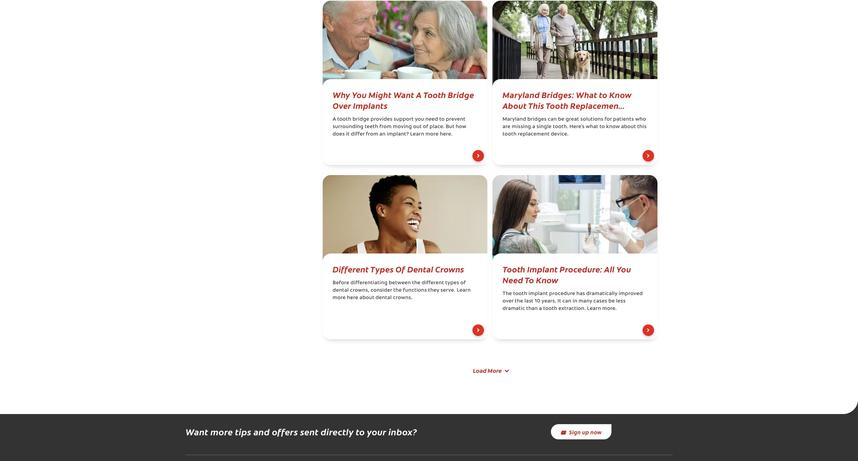 Task type: locate. For each thing, give the bounding box(es) containing it.
0 horizontal spatial the
[[394, 288, 402, 294]]

of inside before differentiating between the different types of dental crowns, consider the functions they serve. learn more here about dental crowns.
[[461, 281, 466, 286]]

know up "patients"
[[610, 89, 632, 100]]

0 vertical spatial a
[[417, 89, 422, 100]]

0 vertical spatial you
[[352, 89, 367, 100]]

a inside maryland bridges can be great solutions for patients who are missing a single tooth. here's what to know about this tooth replacement device.
[[533, 125, 536, 130]]

0 vertical spatial learn
[[411, 132, 425, 137]]

2 vertical spatial the
[[515, 299, 524, 304]]

patients
[[614, 117, 635, 122]]

footer
[[318, 0, 663, 387]]

0 horizontal spatial dental
[[333, 288, 349, 294]]

tooth up need
[[424, 89, 446, 100]]

2 horizontal spatial tooth
[[546, 100, 569, 111]]

1 vertical spatial maryland
[[503, 117, 527, 122]]

a down 10
[[540, 307, 543, 312]]

can inside the tooth implant procedure has dramatically improved over the last 10 years. it can in many cases be less dramatic than a tooth extraction. learn more.
[[563, 299, 572, 304]]

learn down cases
[[588, 307, 602, 312]]

learn inside the tooth implant procedure has dramatically improved over the last 10 years. it can in many cases be less dramatic than a tooth extraction. learn more.
[[588, 307, 602, 312]]

cases
[[594, 299, 608, 304]]

know
[[610, 89, 632, 100], [537, 275, 559, 286]]

0 horizontal spatial want
[[186, 426, 209, 439]]

different
[[422, 281, 444, 286]]

1 vertical spatial more
[[333, 296, 346, 301]]

1 horizontal spatial learn
[[457, 288, 471, 294]]

the up functions
[[413, 281, 421, 286]]

of right out
[[423, 125, 429, 130]]

rounded corner image
[[844, 400, 859, 415]]

why
[[333, 89, 350, 100]]

sign up now link
[[551, 425, 612, 440]]

more down place.
[[426, 132, 439, 137]]

a up replacement
[[533, 125, 536, 130]]

the down "between"
[[394, 288, 402, 294]]

1 vertical spatial of
[[461, 281, 466, 286]]

provides
[[371, 117, 393, 122]]

a tooth bridge provides support you need to prevent surrounding teeth from moving out of place. but how does it differ from an implant? learn more here.
[[333, 117, 467, 137]]

here.
[[440, 132, 453, 137]]

know up implant
[[537, 275, 559, 286]]

bridges:
[[542, 89, 575, 100]]

dramatic
[[503, 307, 526, 312]]

maryland inside maryland bridges: what to know about this tooth replacemen...
[[503, 89, 540, 100]]

implant
[[528, 264, 558, 275]]

0 vertical spatial of
[[423, 125, 429, 130]]

years.
[[542, 299, 557, 304]]

1 vertical spatial learn
[[457, 288, 471, 294]]

1 vertical spatial from
[[366, 132, 379, 137]]

place.
[[430, 125, 445, 130]]

of inside a tooth bridge provides support you need to prevent surrounding teeth from moving out of place. but how does it differ from an implant? learn more here.
[[423, 125, 429, 130]]

to down for
[[600, 125, 606, 130]]

the
[[413, 281, 421, 286], [394, 288, 402, 294], [515, 299, 524, 304]]

the
[[503, 292, 513, 297]]

0 horizontal spatial a
[[333, 117, 336, 122]]

tooth inside maryland bridges: what to know about this tooth replacemen...
[[546, 100, 569, 111]]

learn for tooth
[[411, 132, 425, 137]]

know inside maryland bridges: what to know about this tooth replacemen...
[[610, 89, 632, 100]]

learn down out
[[411, 132, 425, 137]]

can inside maryland bridges can be great solutions for patients who are missing a single tooth. here's what to know about this tooth replacement device.
[[548, 117, 557, 122]]

1 horizontal spatial a
[[540, 307, 543, 312]]

the up dramatic on the right
[[515, 299, 524, 304]]

0 horizontal spatial can
[[548, 117, 557, 122]]

more
[[426, 132, 439, 137], [333, 296, 346, 301], [211, 426, 233, 439]]

0 horizontal spatial of
[[423, 125, 429, 130]]

about down "patients"
[[622, 125, 637, 130]]

about inside maryland bridges can be great solutions for patients who are missing a single tooth. here's what to know about this tooth replacement device.
[[622, 125, 637, 130]]

0 horizontal spatial you
[[352, 89, 367, 100]]

you right the all
[[617, 264, 632, 275]]

from
[[380, 125, 392, 130], [366, 132, 379, 137]]

1 horizontal spatial you
[[617, 264, 632, 275]]

be up more.
[[609, 299, 615, 304]]

of right types
[[461, 281, 466, 286]]

from down teeth
[[366, 132, 379, 137]]

1 vertical spatial a
[[540, 307, 543, 312]]

more left here
[[333, 296, 346, 301]]

2 maryland from the top
[[503, 117, 527, 122]]

0 vertical spatial from
[[380, 125, 392, 130]]

tooth down are
[[503, 132, 517, 137]]

1 vertical spatial know
[[537, 275, 559, 286]]

want
[[394, 89, 415, 100], [186, 426, 209, 439]]

maryland inside maryland bridges can be great solutions for patients who are missing a single tooth. here's what to know about this tooth replacement device.
[[503, 117, 527, 122]]

procedure:
[[560, 264, 603, 275]]

to
[[600, 89, 608, 100], [440, 117, 445, 122], [600, 125, 606, 130], [356, 426, 365, 439]]

different
[[333, 264, 369, 275]]

1 horizontal spatial about
[[622, 125, 637, 130]]

0 horizontal spatial about
[[360, 296, 375, 301]]

dental down the before
[[333, 288, 349, 294]]

0 vertical spatial can
[[548, 117, 557, 122]]

a inside a tooth bridge provides support you need to prevent surrounding teeth from moving out of place. but how does it differ from an implant? learn more here.
[[333, 117, 336, 122]]

0 vertical spatial know
[[610, 89, 632, 100]]

might
[[369, 89, 392, 100]]

can up the single
[[548, 117, 557, 122]]

0 vertical spatial about
[[622, 125, 637, 130]]

from up an
[[380, 125, 392, 130]]

sent
[[300, 426, 319, 439]]

0 horizontal spatial tooth
[[424, 89, 446, 100]]

about
[[503, 100, 527, 111]]

0 vertical spatial dental
[[333, 288, 349, 294]]

you right why
[[352, 89, 367, 100]]

maryland up "missing"
[[503, 117, 527, 122]]

2 horizontal spatial more
[[426, 132, 439, 137]]

you inside tooth implant procedure: all you need to know
[[617, 264, 632, 275]]

has
[[577, 292, 586, 297]]

over
[[503, 299, 514, 304]]

it
[[346, 132, 350, 137]]

here's
[[570, 125, 585, 130]]

tooth inside tooth implant procedure: all you need to know
[[503, 264, 526, 275]]

maryland up bridges
[[503, 89, 540, 100]]

1 horizontal spatial be
[[609, 299, 615, 304]]

a inside the tooth implant procedure has dramatically improved over the last 10 years. it can in many cases be less dramatic than a tooth extraction. learn more.
[[540, 307, 543, 312]]

maryland for maryland bridges can be great solutions for patients who are missing a single tooth. here's what to know about this tooth replacement device.
[[503, 117, 527, 122]]

1 horizontal spatial dental
[[376, 296, 392, 301]]

the inside the tooth implant procedure has dramatically improved over the last 10 years. it can in many cases be less dramatic than a tooth extraction. learn more.
[[515, 299, 524, 304]]

consider
[[371, 288, 393, 294]]

dental down consider at the left of page
[[376, 296, 392, 301]]

the tooth implant procedure has dramatically improved over the last 10 years. it can in many cases be less dramatic than a tooth extraction. learn more.
[[503, 292, 644, 312]]

0 horizontal spatial know
[[537, 275, 559, 286]]

0 vertical spatial want
[[394, 89, 415, 100]]

2 horizontal spatial learn
[[588, 307, 602, 312]]

1 horizontal spatial of
[[461, 281, 466, 286]]

1 horizontal spatial can
[[563, 299, 572, 304]]

want more tips and offers sent directly to your inbox?
[[186, 426, 418, 439]]

1 horizontal spatial more
[[333, 296, 346, 301]]

can
[[548, 117, 557, 122], [563, 299, 572, 304]]

tooth down years.
[[544, 307, 558, 312]]

in
[[573, 299, 578, 304]]

1 vertical spatial the
[[394, 288, 402, 294]]

your
[[367, 426, 387, 439]]

tooth up the the
[[503, 264, 526, 275]]

less
[[617, 299, 626, 304]]

0 horizontal spatial be
[[559, 117, 565, 122]]

0 horizontal spatial a
[[533, 125, 536, 130]]

1 horizontal spatial a
[[417, 89, 422, 100]]

tooth
[[338, 117, 352, 122], [503, 132, 517, 137], [514, 292, 528, 297], [544, 307, 558, 312]]

tooth right the this
[[546, 100, 569, 111]]

1 horizontal spatial from
[[380, 125, 392, 130]]

2 horizontal spatial the
[[515, 299, 524, 304]]

great
[[566, 117, 580, 122]]

directly
[[321, 426, 354, 439]]

to inside a tooth bridge provides support you need to prevent surrounding teeth from moving out of place. but how does it differ from an implant? learn more here.
[[440, 117, 445, 122]]

1 maryland from the top
[[503, 89, 540, 100]]

want inside why you might want a tooth bridge over implants
[[394, 89, 415, 100]]

before
[[333, 281, 350, 286]]

load
[[474, 367, 487, 375]]

about down 'crowns,' on the bottom of the page
[[360, 296, 375, 301]]

0 horizontal spatial learn
[[411, 132, 425, 137]]

1 horizontal spatial want
[[394, 89, 415, 100]]

a up does
[[333, 117, 336, 122]]

inbox?
[[389, 426, 418, 439]]

procedure
[[550, 292, 576, 297]]

load more button
[[465, 364, 516, 379]]

can right it
[[563, 299, 572, 304]]

0 vertical spatial maryland
[[503, 89, 540, 100]]

does
[[333, 132, 345, 137]]

you
[[352, 89, 367, 100], [617, 264, 632, 275]]

1 horizontal spatial know
[[610, 89, 632, 100]]

1 horizontal spatial tooth
[[503, 264, 526, 275]]

be up tooth.
[[559, 117, 565, 122]]

1 horizontal spatial the
[[413, 281, 421, 286]]

improved
[[619, 292, 644, 297]]

how
[[456, 125, 467, 130]]

about
[[622, 125, 637, 130], [360, 296, 375, 301]]

to up place.
[[440, 117, 445, 122]]

1 vertical spatial can
[[563, 299, 572, 304]]

1 vertical spatial about
[[360, 296, 375, 301]]

moving
[[393, 125, 412, 130]]

be
[[559, 117, 565, 122], [609, 299, 615, 304]]

1 vertical spatial a
[[333, 117, 336, 122]]

of
[[396, 264, 406, 275]]

you inside why you might want a tooth bridge over implants
[[352, 89, 367, 100]]

device.
[[551, 132, 569, 137]]

sign up now
[[570, 429, 602, 436]]

but
[[446, 125, 455, 130]]

1 vertical spatial want
[[186, 426, 209, 439]]

0 vertical spatial more
[[426, 132, 439, 137]]

maryland bridges: what to know about this tooth replacemen...
[[503, 89, 632, 111]]

last
[[525, 299, 534, 304]]

tooth inside a tooth bridge provides support you need to prevent surrounding teeth from moving out of place. but how does it differ from an implant? learn more here.
[[338, 117, 352, 122]]

0 vertical spatial a
[[533, 125, 536, 130]]

surrounding
[[333, 125, 364, 130]]

1 vertical spatial be
[[609, 299, 615, 304]]

2 vertical spatial more
[[211, 426, 233, 439]]

learn inside a tooth bridge provides support you need to prevent surrounding teeth from moving out of place. but how does it differ from an implant? learn more here.
[[411, 132, 425, 137]]

learn down types
[[457, 288, 471, 294]]

0 vertical spatial be
[[559, 117, 565, 122]]

more inside a tooth bridge provides support you need to prevent surrounding teeth from moving out of place. but how does it differ from an implant? learn more here.
[[426, 132, 439, 137]]

more left tips
[[211, 426, 233, 439]]

a
[[417, 89, 422, 100], [333, 117, 336, 122]]

to right what at the right top
[[600, 89, 608, 100]]

2 vertical spatial learn
[[588, 307, 602, 312]]

1 vertical spatial you
[[617, 264, 632, 275]]

tooth up surrounding
[[338, 117, 352, 122]]

a up 'you'
[[417, 89, 422, 100]]

be inside maryland bridges can be great solutions for patients who are missing a single tooth. here's what to know about this tooth replacement device.
[[559, 117, 565, 122]]

over
[[333, 100, 352, 111]]

more inside before differentiating between the different types of dental crowns, consider the functions they serve. learn more here about dental crowns.
[[333, 296, 346, 301]]

implants
[[353, 100, 388, 111]]



Task type: vqa. For each thing, say whether or not it's contained in the screenshot.
the assistance
no



Task type: describe. For each thing, give the bounding box(es) containing it.
they
[[429, 288, 440, 294]]

missing
[[512, 125, 532, 130]]

replacement
[[518, 132, 550, 137]]

between
[[389, 281, 411, 286]]

a inside why you might want a tooth bridge over implants
[[417, 89, 422, 100]]

need
[[426, 117, 439, 122]]

to inside maryland bridges can be great solutions for patients who are missing a single tooth. here's what to know about this tooth replacement device.
[[600, 125, 606, 130]]

types
[[371, 264, 394, 275]]

learn for need
[[588, 307, 602, 312]]

functions
[[403, 288, 427, 294]]

than
[[527, 307, 538, 312]]

10
[[535, 299, 541, 304]]

learn inside before differentiating between the different types of dental crowns, consider the functions they serve. learn more here about dental crowns.
[[457, 288, 471, 294]]

now
[[591, 429, 602, 436]]

different types of dental crowns
[[333, 264, 465, 275]]

0 horizontal spatial from
[[366, 132, 379, 137]]

bridge
[[353, 117, 370, 122]]

know
[[607, 125, 621, 130]]

offers
[[272, 426, 298, 439]]

are
[[503, 125, 511, 130]]

what
[[577, 89, 598, 100]]

an
[[380, 132, 386, 137]]

before differentiating between the different types of dental crowns, consider the functions they serve. learn more here about dental crowns.
[[333, 281, 471, 301]]

know inside tooth implant procedure: all you need to know
[[537, 275, 559, 286]]

0 vertical spatial the
[[413, 281, 421, 286]]

footer containing why you might want a tooth bridge over implants
[[318, 0, 663, 387]]

all
[[605, 264, 615, 275]]

teeth
[[365, 125, 379, 130]]

tips
[[235, 426, 252, 439]]

more
[[488, 367, 502, 375]]

dramatically
[[587, 292, 618, 297]]

maryland for maryland bridges: what to know about this tooth replacemen...
[[503, 89, 540, 100]]

you
[[415, 117, 425, 122]]

bridge
[[448, 89, 475, 100]]

to left your
[[356, 426, 365, 439]]

solutions
[[581, 117, 604, 122]]

crowns
[[436, 264, 465, 275]]

crowns,
[[350, 288, 370, 294]]

serve.
[[441, 288, 456, 294]]

more.
[[603, 307, 617, 312]]

to inside maryland bridges: what to know about this tooth replacemen...
[[600, 89, 608, 100]]

who
[[636, 117, 647, 122]]

prevent
[[446, 117, 466, 122]]

support
[[394, 117, 414, 122]]

be inside the tooth implant procedure has dramatically improved over the last 10 years. it can in many cases be less dramatic than a tooth extraction. learn more.
[[609, 299, 615, 304]]

it
[[558, 299, 562, 304]]

up
[[583, 429, 590, 436]]

why you might want a tooth bridge over implants
[[333, 89, 475, 111]]

sign
[[570, 429, 581, 436]]

about inside before differentiating between the different types of dental crowns, consider the functions they serve. learn more here about dental crowns.
[[360, 296, 375, 301]]

tooth.
[[553, 125, 569, 130]]

0 horizontal spatial more
[[211, 426, 233, 439]]

1 vertical spatial dental
[[376, 296, 392, 301]]

extraction.
[[559, 307, 586, 312]]

tooth inside maryland bridges can be great solutions for patients who are missing a single tooth. here's what to know about this tooth replacement device.
[[503, 132, 517, 137]]

types
[[446, 281, 460, 286]]

crowns.
[[393, 296, 413, 301]]

here
[[347, 296, 359, 301]]

and
[[254, 426, 270, 439]]

out
[[414, 125, 422, 130]]

maryland bridges can be great solutions for patients who are missing a single tooth. here's what to know about this tooth replacement device.
[[503, 117, 647, 137]]

replacemen...
[[571, 100, 626, 111]]

differ
[[351, 132, 365, 137]]

what
[[586, 125, 599, 130]]

tooth inside why you might want a tooth bridge over implants
[[424, 89, 446, 100]]

single
[[537, 125, 552, 130]]

tooth up "last"
[[514, 292, 528, 297]]

need
[[503, 275, 524, 286]]

many
[[579, 299, 593, 304]]

for
[[605, 117, 612, 122]]

this
[[638, 125, 647, 130]]

this
[[529, 100, 545, 111]]

tooth implant procedure: all you need to know
[[503, 264, 632, 286]]

to
[[525, 275, 535, 286]]

implant?
[[387, 132, 409, 137]]

bridges
[[528, 117, 547, 122]]



